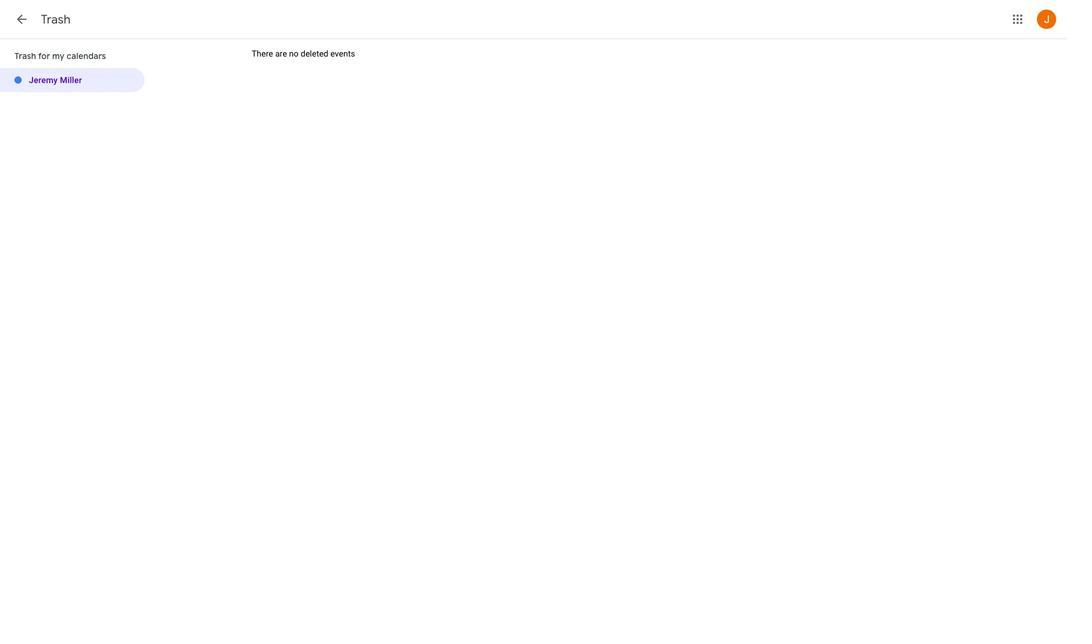 Task type: locate. For each thing, give the bounding box(es) containing it.
trash for trash for my calendars
[[14, 51, 36, 61]]

trash left for
[[14, 51, 36, 61]]

jeremy miller
[[29, 75, 82, 85]]

there are no deleted events
[[252, 49, 355, 58]]

jeremy miller link
[[0, 68, 145, 92]]

my
[[52, 51, 65, 61]]

for
[[38, 51, 50, 61]]

trash
[[41, 12, 71, 27], [14, 51, 36, 61]]

trash right go back image
[[41, 12, 71, 27]]

trash heading
[[41, 12, 71, 27]]

jeremy miller list item
[[0, 68, 145, 92]]

1 vertical spatial trash
[[14, 51, 36, 61]]

0 horizontal spatial trash
[[14, 51, 36, 61]]

are
[[275, 49, 287, 58]]

0 vertical spatial trash
[[41, 12, 71, 27]]

1 horizontal spatial trash
[[41, 12, 71, 27]]



Task type: describe. For each thing, give the bounding box(es) containing it.
jeremy
[[29, 75, 58, 85]]

go back image
[[14, 12, 29, 26]]

trash for trash
[[41, 12, 71, 27]]

events
[[330, 49, 355, 58]]

no
[[289, 49, 299, 58]]

calendars
[[67, 51, 106, 61]]

deleted
[[301, 49, 328, 58]]

there
[[252, 49, 273, 58]]

miller
[[60, 75, 82, 85]]

trash for my calendars
[[14, 51, 106, 61]]



Task type: vqa. For each thing, say whether or not it's contained in the screenshot.
left Trash
yes



